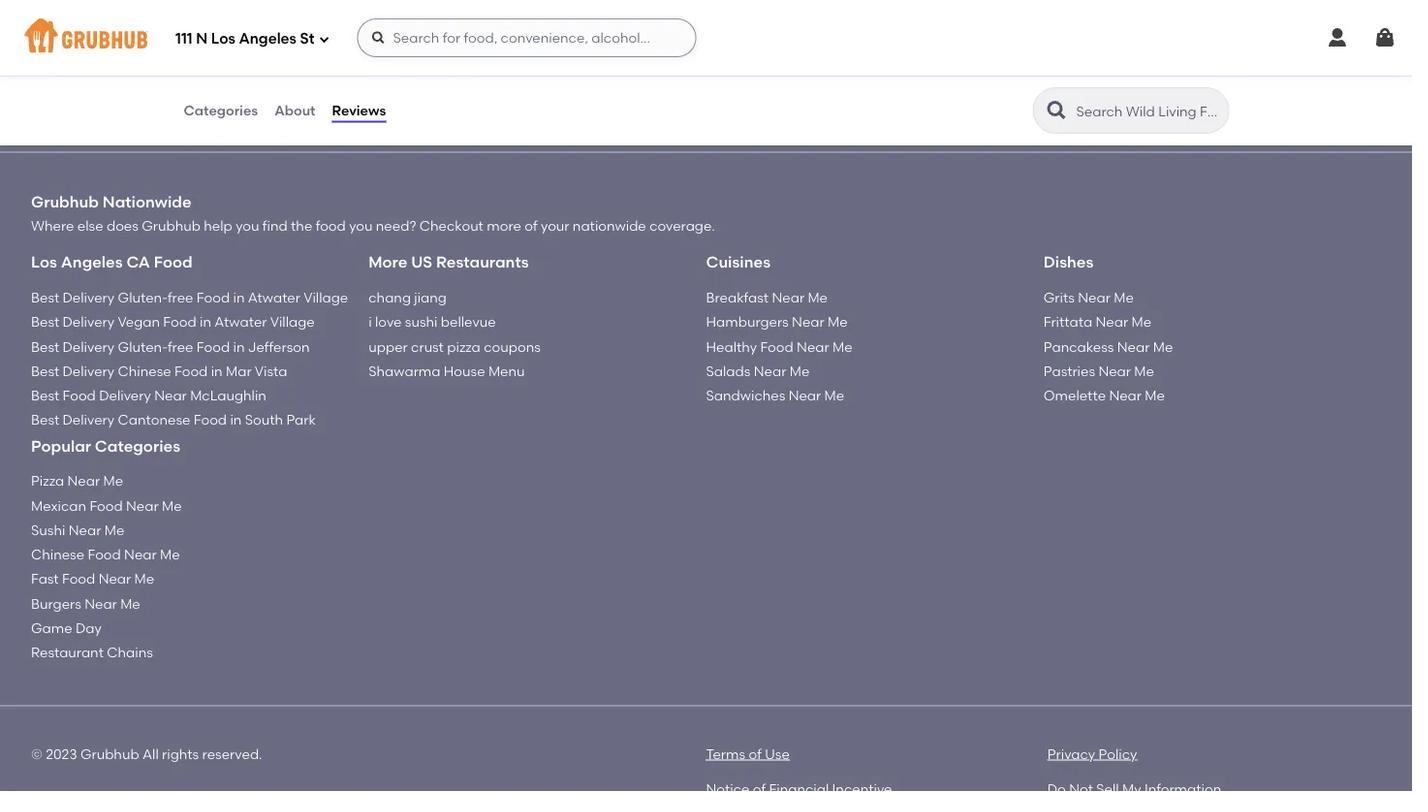 Task type: describe. For each thing, give the bounding box(es) containing it.
2 svg image from the left
[[1374, 26, 1397, 49]]

angeles inside main navigation navigation
[[239, 30, 297, 48]]

need?
[[376, 218, 416, 234]]

jiang
[[414, 289, 447, 306]]

categories inside "button"
[[184, 102, 258, 119]]

6 best from the top
[[31, 412, 59, 428]]

0 horizontal spatial svg image
[[318, 33, 330, 45]]

food down mclaughlin
[[194, 412, 227, 428]]

privacy policy
[[1048, 745, 1138, 762]]

0 vertical spatial grubhub
[[31, 192, 99, 211]]

in up mar
[[233, 338, 245, 355]]

omelette near me link
[[1044, 387, 1165, 404]]

where
[[31, 218, 74, 234]]

nationwide
[[103, 192, 192, 211]]

restaurants
[[436, 253, 529, 272]]

rights
[[162, 745, 199, 762]]

food up burgers near me link
[[62, 571, 95, 587]]

chinese inside best delivery gluten-free food in atwater village best delivery vegan food in atwater village best delivery gluten-free food in jefferson best delivery chinese food in mar vista best food delivery near mclaughlin best delivery cantonese food in south park
[[118, 363, 171, 379]]

best delivery gluten-free food in atwater village link
[[31, 289, 348, 306]]

checkout
[[420, 218, 484, 234]]

coverage.
[[650, 218, 715, 234]]

use
[[765, 745, 790, 762]]

mar
[[226, 363, 252, 379]]

the
[[291, 218, 312, 234]]

st
[[300, 30, 315, 48]]

chang jiang link
[[369, 289, 447, 306]]

grubhub nationwide where else does grubhub help you find the food you need? checkout more of your nationwide coverage.
[[31, 192, 715, 234]]

111
[[175, 30, 193, 48]]

bellevue
[[441, 314, 496, 330]]

ca
[[126, 253, 150, 272]]

cuisines
[[706, 253, 771, 272]]

mclaughlin
[[190, 387, 266, 404]]

sandwiches
[[706, 387, 786, 404]]

popular categories
[[31, 436, 180, 455]]

your
[[541, 218, 570, 234]]

all
[[142, 745, 159, 762]]

2 best from the top
[[31, 314, 59, 330]]

us
[[411, 253, 433, 272]]

park
[[286, 412, 316, 428]]

food up best delivery vegan food in atwater village link
[[197, 289, 230, 306]]

delivery up best food delivery near mclaughlin link
[[63, 363, 115, 379]]

breakfast
[[706, 289, 769, 306]]

burgers
[[31, 595, 81, 612]]

pizza near me link
[[31, 473, 123, 489]]

fast food near me link
[[31, 571, 154, 587]]

help
[[204, 218, 232, 234]]

dishes
[[1044, 253, 1094, 272]]

i love sushi bellevue link
[[369, 314, 496, 330]]

south
[[245, 412, 283, 428]]

1 vertical spatial angeles
[[61, 253, 123, 272]]

los angeles ca food
[[31, 253, 193, 272]]

burgers near me link
[[31, 595, 140, 612]]

restaurant
[[31, 644, 104, 661]]

food
[[316, 218, 346, 234]]

chinese food near me link
[[31, 546, 180, 563]]

pancakess near me link
[[1044, 338, 1173, 355]]

delivery left the vegan at the left of the page
[[63, 314, 115, 330]]

chains
[[107, 644, 153, 661]]

1 horizontal spatial svg image
[[371, 30, 386, 46]]

best delivery gluten-free food in atwater village best delivery vegan food in atwater village best delivery gluten-free food in jefferson best delivery chinese food in mar vista best food delivery near mclaughlin best delivery cantonese food in south park
[[31, 289, 348, 428]]

5 best from the top
[[31, 387, 59, 404]]

3 best from the top
[[31, 338, 59, 355]]

2 horizontal spatial of
[[749, 745, 762, 762]]

terms of use
[[706, 745, 790, 762]]

search icon image
[[1046, 99, 1069, 122]]

1 you from the left
[[236, 218, 259, 234]]

pastries
[[1044, 363, 1096, 379]]

about
[[275, 102, 316, 119]]

reserved.
[[202, 745, 262, 762]]

love
[[375, 314, 402, 330]]

frittata
[[1044, 314, 1093, 330]]

coupons
[[484, 338, 541, 355]]

food up fast food near me link
[[88, 546, 121, 563]]

chinese inside pizza near me mexican food near me sushi near me chinese food near me fast food near me burgers near me game day restaurant chains
[[31, 546, 84, 563]]

4 best from the top
[[31, 363, 59, 379]]

upper crust pizza coupons link
[[369, 338, 541, 355]]

0 vertical spatial village
[[304, 289, 348, 306]]

pastries near me link
[[1044, 363, 1155, 379]]

about button
[[274, 76, 317, 145]]

2 gluten- from the top
[[118, 338, 168, 355]]

los inside main navigation navigation
[[211, 30, 235, 48]]

upper
[[369, 338, 408, 355]]

privacy
[[1048, 745, 1096, 762]]

categories button
[[183, 76, 259, 145]]

1 best from the top
[[31, 289, 59, 306]]

in down mclaughlin
[[230, 412, 242, 428]]

1 vertical spatial categories
[[95, 436, 180, 455]]

find
[[263, 218, 288, 234]]

menu
[[489, 363, 525, 379]]

shawarma
[[369, 363, 441, 379]]



Task type: locate. For each thing, give the bounding box(es) containing it.
chinese
[[118, 363, 171, 379], [31, 546, 84, 563]]

1 free from the top
[[168, 289, 193, 306]]

sushi
[[405, 314, 438, 330]]

village left chang on the left of page
[[304, 289, 348, 306]]

amazon
[[451, 1, 506, 18]]

2 you from the left
[[349, 218, 373, 234]]

0 horizontal spatial svg image
[[1326, 26, 1350, 49]]

categories
[[184, 102, 258, 119], [95, 436, 180, 455]]

more
[[487, 218, 521, 234]]

sushi
[[31, 522, 65, 538]]

salads near me link
[[706, 363, 810, 379]]

in left mar
[[211, 363, 223, 379]]

0 horizontal spatial chinese
[[31, 546, 84, 563]]

delivery up cantonese
[[99, 387, 151, 404]]

grubhub up where
[[31, 192, 99, 211]]

mexican food near me link
[[31, 497, 182, 514]]

1 horizontal spatial chinese
[[118, 363, 171, 379]]

© 2023 grubhub all rights reserved.
[[31, 745, 262, 762]]

angeles down "else" on the top
[[61, 253, 123, 272]]

grubhub left all
[[80, 745, 139, 762]]

america
[[504, 26, 560, 42]]

1 horizontal spatial of
[[525, 218, 538, 234]]

0 horizontal spatial categories
[[95, 436, 180, 455]]

you left the find on the top left of the page
[[236, 218, 259, 234]]

0 horizontal spatial los
[[31, 253, 57, 272]]

delivery up best delivery chinese food in mar vista link
[[63, 338, 115, 355]]

1 horizontal spatial categories
[[184, 102, 258, 119]]

best delivery gluten-free food in jefferson link
[[31, 338, 310, 355]]

svg image
[[371, 30, 386, 46], [318, 33, 330, 45]]

1 vertical spatial free
[[168, 338, 193, 355]]

omelette
[[1044, 387, 1106, 404]]

game
[[31, 620, 72, 636]]

best delivery chinese food in mar vista link
[[31, 363, 287, 379]]

best food delivery near mclaughlin link
[[31, 387, 266, 404]]

n
[[196, 30, 208, 48]]

else
[[77, 218, 103, 234]]

0 vertical spatial angeles
[[239, 30, 297, 48]]

food up mar
[[197, 338, 230, 355]]

grits near me link
[[1044, 289, 1134, 306]]

1 horizontal spatial los
[[211, 30, 235, 48]]

pizza
[[447, 338, 481, 355]]

1 vertical spatial gluten-
[[118, 338, 168, 355]]

grits
[[1044, 289, 1075, 306]]

you right food
[[349, 218, 373, 234]]

breakfast near me hamburgers near me healthy food near me salads near me sandwiches near me
[[706, 289, 853, 404]]

0 vertical spatial atwater
[[248, 289, 300, 306]]

terms of use link
[[706, 745, 790, 762]]

pizza
[[31, 473, 64, 489]]

1 vertical spatial of
[[525, 218, 538, 234]]

atwater
[[248, 289, 300, 306], [215, 314, 267, 330]]

1 svg image from the left
[[1326, 26, 1350, 49]]

healthy food near me link
[[706, 338, 853, 355]]

2 vertical spatial of
[[749, 745, 762, 762]]

deal
[[550, 1, 581, 18]]

gluten- down the vegan at the left of the page
[[118, 338, 168, 355]]

2 free from the top
[[168, 338, 193, 355]]

0 vertical spatial los
[[211, 30, 235, 48]]

chang jiang i love sushi bellevue upper crust pizza coupons shawarma house menu
[[369, 289, 541, 379]]

of left your
[[525, 218, 538, 234]]

of
[[488, 26, 501, 42], [525, 218, 538, 234], [749, 745, 762, 762]]

terms
[[706, 745, 746, 762]]

food down best delivery gluten-free food in jefferson link
[[175, 363, 208, 379]]

main navigation navigation
[[0, 0, 1413, 76]]

categories down cantonese
[[95, 436, 180, 455]]

in up best delivery vegan food in atwater village link
[[233, 289, 245, 306]]

reviews
[[332, 102, 386, 119]]

1 vertical spatial grubhub
[[142, 218, 201, 234]]

breakfast near me link
[[706, 289, 828, 306]]

sandwiches near me link
[[706, 387, 845, 404]]

gluten-
[[118, 289, 168, 306], [118, 338, 168, 355]]

0 vertical spatial free
[[168, 289, 193, 306]]

delivery up popular categories
[[63, 412, 115, 428]]

shawarma house menu link
[[369, 363, 525, 379]]

angeles left st
[[239, 30, 297, 48]]

hamburgers
[[706, 314, 789, 330]]

0 horizontal spatial angeles
[[61, 253, 123, 272]]

village up jefferson
[[270, 314, 315, 330]]

amazon prime deal bank of america
[[451, 1, 581, 42]]

of inside amazon prime deal bank of america
[[488, 26, 501, 42]]

house
[[444, 363, 485, 379]]

0 vertical spatial gluten-
[[118, 289, 168, 306]]

reviews button
[[331, 76, 387, 145]]

1 vertical spatial chinese
[[31, 546, 84, 563]]

nationwide
[[573, 218, 646, 234]]

los down where
[[31, 253, 57, 272]]

me
[[808, 289, 828, 306], [1114, 289, 1134, 306], [828, 314, 848, 330], [1132, 314, 1152, 330], [833, 338, 853, 355], [1153, 338, 1173, 355], [790, 363, 810, 379], [1135, 363, 1155, 379], [825, 387, 845, 404], [1145, 387, 1165, 404], [103, 473, 123, 489], [162, 497, 182, 514], [104, 522, 124, 538], [160, 546, 180, 563], [134, 571, 154, 587], [120, 595, 140, 612]]

food down hamburgers near me link
[[761, 338, 794, 355]]

privacy policy link
[[1048, 745, 1138, 762]]

chang
[[369, 289, 411, 306]]

near inside best delivery gluten-free food in atwater village best delivery vegan food in atwater village best delivery gluten-free food in jefferson best delivery chinese food in mar vista best food delivery near mclaughlin best delivery cantonese food in south park
[[154, 387, 187, 404]]

you
[[236, 218, 259, 234], [349, 218, 373, 234]]

of right the bank
[[488, 26, 501, 42]]

111 n los angeles st
[[175, 30, 315, 48]]

prime
[[509, 1, 547, 18]]

food up sushi near me "link"
[[90, 497, 123, 514]]

grubhub
[[31, 192, 99, 211], [142, 218, 201, 234], [80, 745, 139, 762]]

los right "n"
[[211, 30, 235, 48]]

0 vertical spatial of
[[488, 26, 501, 42]]

crust
[[411, 338, 444, 355]]

chinese down sushi
[[31, 546, 84, 563]]

does
[[107, 218, 139, 234]]

los
[[211, 30, 235, 48], [31, 253, 57, 272]]

salads
[[706, 363, 751, 379]]

policy
[[1099, 745, 1138, 762]]

0 vertical spatial chinese
[[118, 363, 171, 379]]

mexican
[[31, 497, 86, 514]]

food inside the breakfast near me hamburgers near me healthy food near me salads near me sandwiches near me
[[761, 338, 794, 355]]

jefferson
[[248, 338, 310, 355]]

near
[[772, 289, 805, 306], [1078, 289, 1111, 306], [792, 314, 825, 330], [1096, 314, 1129, 330], [797, 338, 830, 355], [1118, 338, 1150, 355], [754, 363, 787, 379], [1099, 363, 1131, 379], [154, 387, 187, 404], [789, 387, 821, 404], [1110, 387, 1142, 404], [67, 473, 100, 489], [126, 497, 159, 514], [69, 522, 101, 538], [124, 546, 157, 563], [99, 571, 131, 587], [85, 595, 117, 612]]

grits near me frittata near me pancakess near me pastries near me omelette near me
[[1044, 289, 1173, 404]]

1 vertical spatial village
[[270, 314, 315, 330]]

0 horizontal spatial of
[[488, 26, 501, 42]]

1 horizontal spatial svg image
[[1374, 26, 1397, 49]]

1 gluten- from the top
[[118, 289, 168, 306]]

best delivery cantonese food in south park link
[[31, 412, 316, 428]]

cantonese
[[118, 412, 190, 428]]

frittata near me link
[[1044, 314, 1152, 330]]

Search Wild Living Foods search field
[[1075, 102, 1223, 120]]

of inside grubhub nationwide where else does grubhub help you find the food you need? checkout more of your nationwide coverage.
[[525, 218, 538, 234]]

day
[[76, 620, 102, 636]]

game day link
[[31, 620, 102, 636]]

free up best delivery vegan food in atwater village link
[[168, 289, 193, 306]]

more
[[369, 253, 408, 272]]

of left use
[[749, 745, 762, 762]]

grubhub down nationwide
[[142, 218, 201, 234]]

restaurant chains link
[[31, 644, 153, 661]]

amazon prime deal link
[[451, 1, 581, 18]]

food up best delivery gluten-free food in jefferson link
[[163, 314, 196, 330]]

bank
[[451, 26, 484, 42]]

Search for food, convenience, alcohol... search field
[[357, 18, 697, 57]]

gluten- up the vegan at the left of the page
[[118, 289, 168, 306]]

categories down "n"
[[184, 102, 258, 119]]

sushi near me link
[[31, 522, 124, 538]]

in down best delivery gluten-free food in atwater village link
[[200, 314, 211, 330]]

2023
[[46, 745, 77, 762]]

food right ca
[[154, 253, 193, 272]]

©
[[31, 745, 42, 762]]

i
[[369, 314, 372, 330]]

0 horizontal spatial you
[[236, 218, 259, 234]]

delivery down los angeles ca food
[[63, 289, 115, 306]]

vegan
[[118, 314, 160, 330]]

free down best delivery vegan food in atwater village link
[[168, 338, 193, 355]]

popular
[[31, 436, 91, 455]]

1 horizontal spatial you
[[349, 218, 373, 234]]

healthy
[[706, 338, 757, 355]]

svg image
[[1326, 26, 1350, 49], [1374, 26, 1397, 49]]

pizza near me mexican food near me sushi near me chinese food near me fast food near me burgers near me game day restaurant chains
[[31, 473, 182, 661]]

0 vertical spatial categories
[[184, 102, 258, 119]]

fast
[[31, 571, 59, 587]]

2 vertical spatial grubhub
[[80, 745, 139, 762]]

1 vertical spatial atwater
[[215, 314, 267, 330]]

food up popular
[[63, 387, 96, 404]]

vista
[[255, 363, 287, 379]]

1 horizontal spatial angeles
[[239, 30, 297, 48]]

chinese up best food delivery near mclaughlin link
[[118, 363, 171, 379]]

pancakess
[[1044, 338, 1114, 355]]

1 vertical spatial los
[[31, 253, 57, 272]]



Task type: vqa. For each thing, say whether or not it's contained in the screenshot.
"$4.50"
no



